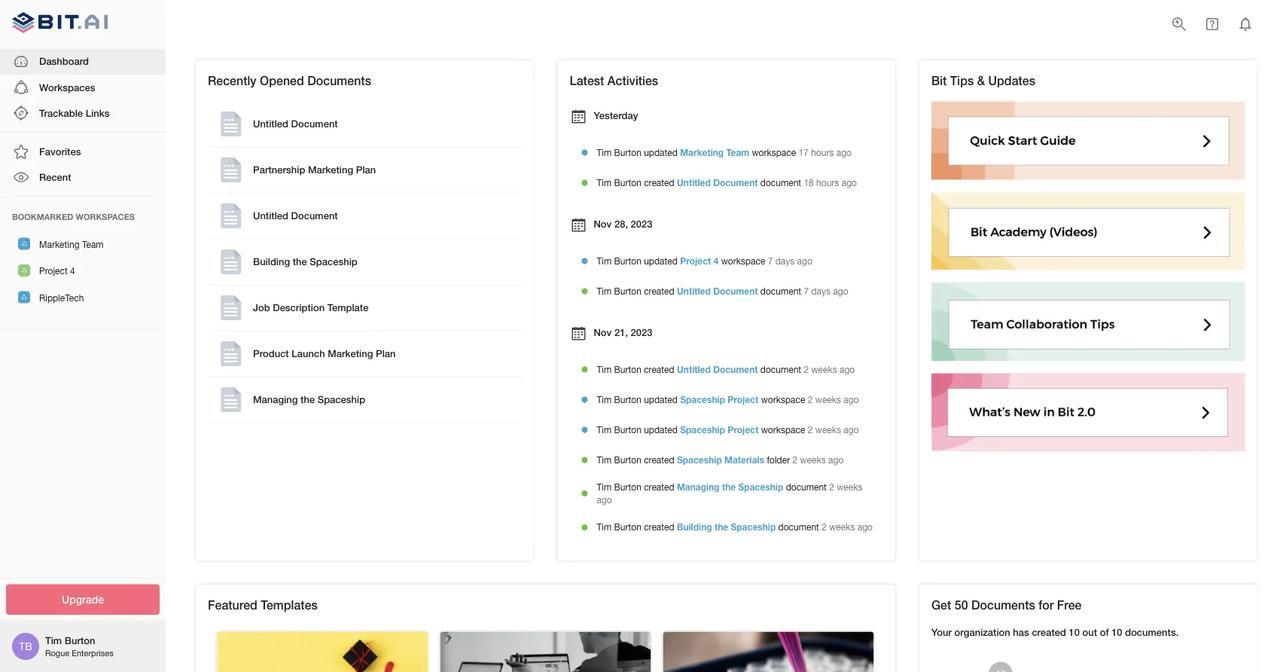 Task type: locate. For each thing, give the bounding box(es) containing it.
4
[[714, 255, 719, 266], [70, 266, 75, 276]]

0 horizontal spatial building the spaceship link
[[211, 242, 519, 281]]

0 vertical spatial managing
[[253, 394, 298, 405]]

0 vertical spatial untitled document
[[253, 118, 338, 129]]

tips
[[951, 73, 974, 88]]

7 for workspace
[[768, 255, 773, 266]]

the down launch
[[301, 394, 315, 405]]

weeks inside 2 weeks ago
[[837, 482, 863, 492]]

updated down tim burton created untitled document document 2 weeks ago
[[644, 394, 678, 405]]

out
[[1083, 626, 1098, 638]]

0 horizontal spatial days
[[776, 255, 795, 266]]

days for workspace
[[776, 255, 795, 266]]

ago for 1st spaceship project 'link' from the bottom of the page
[[844, 424, 859, 435]]

0 vertical spatial tim burton updated spaceship project workspace 2 weeks ago
[[597, 394, 859, 405]]

recent
[[39, 171, 71, 183]]

marketing team
[[39, 239, 104, 249]]

spaceship project link
[[680, 394, 759, 405], [680, 424, 759, 435]]

burton for spaceship materials link
[[614, 454, 642, 465]]

documents.
[[1126, 626, 1179, 638]]

created for tim burton created untitled document document 2 weeks ago
[[644, 364, 675, 374]]

created up the tim burton created managing the spaceship document
[[644, 454, 675, 465]]

building the spaceship link
[[211, 242, 519, 281], [677, 522, 776, 532]]

1 nov from the top
[[594, 218, 612, 230]]

1 vertical spatial plan
[[376, 348, 396, 359]]

the inside managing the spaceship link
[[301, 394, 315, 405]]

4 down marketing team
[[70, 266, 75, 276]]

tim for the bottommost managing the spaceship link
[[597, 482, 612, 492]]

project 4 link
[[680, 255, 719, 266]]

1 vertical spatial spaceship project link
[[680, 424, 759, 435]]

18
[[804, 177, 814, 188]]

0 vertical spatial documents
[[308, 73, 371, 88]]

bookmarked workspaces
[[12, 212, 135, 222]]

updated
[[644, 147, 678, 157], [644, 255, 678, 266], [644, 394, 678, 405], [644, 424, 678, 435]]

managing down tim burton created spaceship materials folder 2 weeks ago
[[677, 482, 720, 492]]

created down the tim burton created managing the spaceship document
[[644, 522, 675, 532]]

0 vertical spatial spaceship project link
[[680, 394, 759, 405]]

spaceship down tim burton created untitled document document 2 weeks ago
[[680, 394, 726, 405]]

the
[[293, 256, 307, 267], [301, 394, 315, 405], [722, 482, 736, 492], [715, 522, 729, 532]]

0 horizontal spatial 7
[[768, 255, 773, 266]]

created for tim burton created building the spaceship document 2 weeks ago
[[644, 522, 675, 532]]

hours right 17 on the top right
[[812, 147, 834, 157]]

1 horizontal spatial team
[[727, 147, 750, 157]]

document for 18
[[761, 177, 802, 188]]

documents for 50
[[972, 598, 1036, 612]]

0 horizontal spatial building
[[253, 256, 290, 267]]

marketing inside product launch marketing plan link
[[328, 348, 373, 359]]

2023
[[631, 218, 653, 230], [631, 327, 653, 338]]

4 updated from the top
[[644, 424, 678, 435]]

managing down product
[[253, 394, 298, 405]]

managing the spaceship link down product launch marketing plan link
[[211, 380, 519, 419]]

has
[[1014, 626, 1030, 638]]

recently
[[208, 73, 257, 88]]

created down tim burton created spaceship materials folder 2 weeks ago
[[644, 482, 675, 492]]

nov left 28,
[[594, 218, 612, 230]]

the up description
[[293, 256, 307, 267]]

free
[[1058, 598, 1082, 612]]

burton for tim burton created untitled document document 2 weeks ago untitled document link
[[614, 364, 642, 374]]

ago for spaceship materials link
[[829, 454, 844, 465]]

tim burton rogue enterprises
[[45, 635, 114, 658]]

ago for first spaceship project 'link' from the top
[[844, 394, 859, 405]]

2 inside 2 weeks ago
[[830, 482, 835, 492]]

nov 21, 2023
[[594, 327, 653, 338]]

opened
[[260, 73, 304, 88]]

trackable links
[[39, 107, 110, 119]]

tim burton updated spaceship project workspace 2 weeks ago down tim burton created untitled document document 2 weeks ago
[[597, 394, 859, 405]]

building
[[253, 256, 290, 267], [677, 522, 712, 532]]

tim for project 4 link
[[597, 255, 612, 266]]

created for tim burton created untitled document document 18 hours ago
[[644, 177, 675, 188]]

favorites button
[[0, 139, 166, 165]]

1 vertical spatial building
[[677, 522, 712, 532]]

document
[[291, 118, 338, 129], [714, 177, 758, 188], [291, 210, 338, 221], [714, 286, 758, 296], [714, 364, 758, 374]]

&
[[978, 73, 986, 88]]

0 vertical spatial team
[[727, 147, 750, 157]]

0 horizontal spatial team
[[82, 239, 104, 249]]

marketing inside marketing team button
[[39, 239, 80, 249]]

1 horizontal spatial 10
[[1112, 626, 1123, 638]]

1 horizontal spatial 7
[[804, 286, 809, 296]]

0 vertical spatial 2023
[[631, 218, 653, 230]]

upgrade button
[[6, 584, 160, 615]]

0 vertical spatial hours
[[812, 147, 834, 157]]

latest activities
[[570, 73, 659, 88]]

team up tim burton created untitled document document 18 hours ago
[[727, 147, 750, 157]]

2 for 1st spaceship project 'link' from the bottom of the page
[[808, 424, 813, 435]]

job description template link
[[211, 288, 519, 327]]

project inside project 4 button
[[39, 266, 68, 276]]

1 vertical spatial hours
[[817, 177, 840, 188]]

1 horizontal spatial building
[[677, 522, 712, 532]]

50
[[955, 598, 969, 612]]

0 vertical spatial 7
[[768, 255, 773, 266]]

tim for the rightmost building the spaceship link
[[597, 522, 612, 532]]

0 horizontal spatial documents
[[308, 73, 371, 88]]

team up project 4 button
[[82, 239, 104, 249]]

the down spaceship materials link
[[722, 482, 736, 492]]

ago
[[837, 147, 852, 157], [842, 177, 857, 188], [798, 255, 813, 266], [834, 286, 849, 296], [840, 364, 855, 374], [844, 394, 859, 405], [844, 424, 859, 435], [829, 454, 844, 465], [597, 494, 612, 505], [858, 522, 873, 532]]

documents up has
[[972, 598, 1036, 612]]

4 up tim burton created untitled document document 7 days ago
[[714, 255, 719, 266]]

1 untitled document from the top
[[253, 118, 338, 129]]

10 right of
[[1112, 626, 1123, 638]]

building the spaceship link up job description template link
[[211, 242, 519, 281]]

1 vertical spatial nov
[[594, 327, 612, 338]]

2023 right 21,
[[631, 327, 653, 338]]

tim for first spaceship project 'link' from the top
[[597, 394, 612, 405]]

project
[[680, 255, 711, 266], [39, 266, 68, 276], [728, 394, 759, 405], [728, 424, 759, 435]]

created down nov 21, 2023
[[644, 364, 675, 374]]

tim inside "tim burton rogue enterprises"
[[45, 635, 62, 646]]

2
[[804, 364, 809, 374], [808, 394, 813, 405], [808, 424, 813, 435], [793, 454, 798, 465], [830, 482, 835, 492], [822, 522, 827, 532]]

1 vertical spatial managing
[[677, 482, 720, 492]]

ago for marketing team link
[[837, 147, 852, 157]]

team
[[727, 147, 750, 157], [82, 239, 104, 249]]

1 vertical spatial days
[[812, 286, 831, 296]]

2 2023 from the top
[[631, 327, 653, 338]]

burton for the rightmost building the spaceship link
[[614, 522, 642, 532]]

10
[[1069, 626, 1080, 638], [1112, 626, 1123, 638]]

building down the tim burton created managing the spaceship document
[[677, 522, 712, 532]]

🚗customer feedback template image
[[440, 632, 651, 672]]

marketing up project 4 on the left of page
[[39, 239, 80, 249]]

ago for project 4 link
[[798, 255, 813, 266]]

marketing
[[680, 147, 724, 157], [308, 164, 353, 175], [39, 239, 80, 249], [328, 348, 373, 359]]

ago inside 2 weeks ago
[[597, 494, 612, 505]]

1 vertical spatial untitled document
[[253, 210, 338, 221]]

spaceship
[[310, 256, 358, 267], [318, 394, 365, 405], [680, 394, 726, 405], [680, 424, 726, 435], [677, 454, 722, 465], [739, 482, 784, 492], [731, 522, 776, 532]]

rippletech
[[39, 293, 84, 303]]

marketing right the partnership
[[308, 164, 353, 175]]

1 vertical spatial building the spaceship link
[[677, 522, 776, 532]]

2023 right 28,
[[631, 218, 653, 230]]

favorites
[[39, 146, 81, 157]]

document
[[761, 177, 802, 188], [761, 286, 802, 296], [761, 364, 802, 374], [786, 482, 827, 492], [779, 522, 820, 532]]

1 vertical spatial tim burton updated spaceship project workspace 2 weeks ago
[[597, 424, 859, 435]]

document for 7
[[761, 286, 802, 296]]

burton for untitled document link for tim burton created untitled document document 7 days ago
[[614, 286, 642, 296]]

documents right opened
[[308, 73, 371, 88]]

1 vertical spatial documents
[[972, 598, 1036, 612]]

the down 2 weeks ago
[[715, 522, 729, 532]]

marketing team button
[[0, 230, 166, 257]]

hours right 18
[[817, 177, 840, 188]]

burton
[[614, 147, 642, 157], [614, 177, 642, 188], [614, 255, 642, 266], [614, 286, 642, 296], [614, 364, 642, 374], [614, 394, 642, 405], [614, 424, 642, 435], [614, 454, 642, 465], [614, 482, 642, 492], [614, 522, 642, 532], [65, 635, 95, 646]]

product launch marketing plan link
[[211, 334, 519, 373]]

project up materials
[[728, 424, 759, 435]]

1 2023 from the top
[[631, 218, 653, 230]]

spaceship down product launch marketing plan
[[318, 394, 365, 405]]

1 horizontal spatial days
[[812, 286, 831, 296]]

7
[[768, 255, 773, 266], [804, 286, 809, 296]]

recent button
[[0, 165, 166, 190]]

workspace
[[752, 147, 796, 157], [722, 255, 766, 266], [762, 394, 806, 405], [762, 424, 806, 435]]

0 horizontal spatial 10
[[1069, 626, 1080, 638]]

building the spaceship link down 2 weeks ago
[[677, 522, 776, 532]]

trackable links button
[[0, 100, 166, 126]]

created for tim burton created untitled document document 7 days ago
[[644, 286, 675, 296]]

2 for tim burton created untitled document document 2 weeks ago untitled document link
[[804, 364, 809, 374]]

untitled document up the 'building the spaceship'
[[253, 210, 338, 221]]

2 nov from the top
[[594, 327, 612, 338]]

0 vertical spatial managing the spaceship link
[[211, 380, 519, 419]]

spaceship project link up tim burton created spaceship materials folder 2 weeks ago
[[680, 424, 759, 435]]

untitled document down recently opened documents
[[253, 118, 338, 129]]

updated up tim burton created spaceship materials folder 2 weeks ago
[[644, 424, 678, 435]]

tim burton updated spaceship project workspace 2 weeks ago up spaceship materials link
[[597, 424, 859, 435]]

ago for tim burton created untitled document document 2 weeks ago untitled document link
[[840, 364, 855, 374]]

managing the spaceship link down spaceship materials link
[[677, 482, 784, 492]]

bookmarked
[[12, 212, 73, 222]]

building up "job"
[[253, 256, 290, 267]]

weeks
[[812, 364, 838, 374], [816, 394, 842, 405], [816, 424, 842, 435], [800, 454, 826, 465], [837, 482, 863, 492], [830, 522, 855, 532]]

hours
[[812, 147, 834, 157], [817, 177, 840, 188]]

2 for spaceship materials link
[[793, 454, 798, 465]]

10 left out
[[1069, 626, 1080, 638]]

7 for document
[[804, 286, 809, 296]]

project 4 button
[[0, 257, 166, 284]]

launch
[[292, 348, 325, 359]]

untitled document
[[253, 118, 338, 129], [253, 210, 338, 221]]

updated left project 4 link
[[644, 255, 678, 266]]

updated left marketing team link
[[644, 147, 678, 157]]

managing
[[253, 394, 298, 405], [677, 482, 720, 492]]

untitled
[[253, 118, 289, 129], [677, 177, 711, 188], [253, 210, 289, 221], [677, 286, 711, 296], [677, 364, 711, 374]]

2023 for nov 21, 2023
[[631, 327, 653, 338]]

the inside building the spaceship link
[[293, 256, 307, 267]]

1 10 from the left
[[1069, 626, 1080, 638]]

1 horizontal spatial documents
[[972, 598, 1036, 612]]

templates
[[261, 598, 318, 612]]

1 vertical spatial 2023
[[631, 327, 653, 338]]

1 vertical spatial team
[[82, 239, 104, 249]]

latest
[[570, 73, 605, 88]]

folder
[[767, 454, 790, 465]]

documents
[[308, 73, 371, 88], [972, 598, 1036, 612]]

0 vertical spatial building the spaceship link
[[211, 242, 519, 281]]

2023 for nov 28, 2023
[[631, 218, 653, 230]]

project up tim burton created untitled document document 7 days ago
[[680, 255, 711, 266]]

hours for 17
[[812, 147, 834, 157]]

building the spaceship
[[253, 256, 358, 267]]

burton for tim burton created untitled document document 18 hours ago's untitled document link
[[614, 177, 642, 188]]

created down tim burton updated project 4 workspace 7 days ago
[[644, 286, 675, 296]]

0 vertical spatial nov
[[594, 218, 612, 230]]

project down tim burton created untitled document document 2 weeks ago
[[728, 394, 759, 405]]

days for document
[[812, 286, 831, 296]]

0 vertical spatial building
[[253, 256, 290, 267]]

0 vertical spatial plan
[[356, 164, 376, 175]]

nov for nov 21, 2023
[[594, 327, 612, 338]]

nov left 21,
[[594, 327, 612, 338]]

spaceship project link down tim burton created untitled document document 2 weeks ago
[[680, 394, 759, 405]]

created for tim burton created spaceship materials folder 2 weeks ago
[[644, 454, 675, 465]]

0 vertical spatial days
[[776, 255, 795, 266]]

1 horizontal spatial managing the spaceship link
[[677, 482, 784, 492]]

28,
[[615, 218, 628, 230]]

3 updated from the top
[[644, 394, 678, 405]]

0 horizontal spatial 4
[[70, 266, 75, 276]]

marketing right launch
[[328, 348, 373, 359]]

1 vertical spatial 7
[[804, 286, 809, 296]]

created up nov 28, 2023
[[644, 177, 675, 188]]

2 untitled document from the top
[[253, 210, 338, 221]]

team inside button
[[82, 239, 104, 249]]

days
[[776, 255, 795, 266], [812, 286, 831, 296]]

project up the rippletech
[[39, 266, 68, 276]]

1 horizontal spatial 4
[[714, 255, 719, 266]]



Task type: describe. For each thing, give the bounding box(es) containing it.
of
[[1101, 626, 1109, 638]]

recently opened documents
[[208, 73, 371, 88]]

tb
[[19, 640, 32, 652]]

document for tim burton created untitled document document 7 days ago
[[714, 286, 758, 296]]

nov 28, 2023
[[594, 218, 653, 230]]

tim burton created building the spaceship document 2 weeks ago
[[597, 522, 873, 532]]

partnership
[[253, 164, 305, 175]]

ago for untitled document link for tim burton created untitled document document 7 days ago
[[834, 286, 849, 296]]

created down for
[[1032, 626, 1067, 638]]

0 horizontal spatial managing the spaceship link
[[211, 380, 519, 419]]

template
[[328, 302, 369, 313]]

partnership marketing plan
[[253, 164, 376, 175]]

job
[[253, 302, 270, 313]]

tim burton created managing the spaceship document
[[597, 482, 827, 492]]

yesterday
[[594, 110, 639, 121]]

document for 2
[[761, 364, 802, 374]]

tim for tim burton created untitled document document 18 hours ago's untitled document link
[[597, 177, 612, 188]]

documents for opened
[[308, 73, 371, 88]]

spaceship down materials
[[739, 482, 784, 492]]

marketing inside partnership marketing plan link
[[308, 164, 353, 175]]

2 for first spaceship project 'link' from the top
[[808, 394, 813, 405]]

untitled document link for tim burton created untitled document document 7 days ago
[[677, 286, 758, 296]]

materials
[[725, 454, 765, 465]]

your
[[932, 626, 952, 638]]

rogue
[[45, 648, 69, 658]]

dashboard button
[[0, 49, 166, 74]]

upgrade
[[62, 593, 104, 606]]

🤓 research proposal template image
[[663, 632, 874, 672]]

managing the spaceship
[[253, 394, 365, 405]]

ago for tim burton created untitled document document 18 hours ago's untitled document link
[[842, 177, 857, 188]]

workspaces
[[76, 212, 135, 222]]

burton for marketing team link
[[614, 147, 642, 157]]

tim burton created untitled document document 18 hours ago
[[597, 177, 857, 188]]

1 vertical spatial managing the spaceship link
[[677, 482, 784, 492]]

1 spaceship project link from the top
[[680, 394, 759, 405]]

untitled for tim burton created untitled document document 2 weeks ago
[[677, 364, 711, 374]]

for
[[1039, 598, 1054, 612]]

updates
[[989, 73, 1036, 88]]

2 weeks ago
[[597, 482, 863, 505]]

featured
[[208, 598, 258, 612]]

created for tim burton created managing the spaceship document
[[644, 482, 675, 492]]

marketing team link
[[680, 147, 750, 157]]

rippletech button
[[0, 284, 166, 311]]

spaceship down 2 weeks ago
[[731, 522, 776, 532]]

activities
[[608, 73, 659, 88]]

2 10 from the left
[[1112, 626, 1123, 638]]

tim for untitled document link for tim burton created untitled document document 7 days ago
[[597, 286, 612, 296]]

untitled document link for tim burton created untitled document document 18 hours ago
[[677, 177, 758, 188]]

1 horizontal spatial managing
[[677, 482, 720, 492]]

1 updated from the top
[[644, 147, 678, 157]]

💵sales process image
[[217, 632, 428, 672]]

2 updated from the top
[[644, 255, 678, 266]]

2 tim burton updated spaceship project workspace 2 weeks ago from the top
[[597, 424, 859, 435]]

project 4
[[39, 266, 75, 276]]

plan inside partnership marketing plan link
[[356, 164, 376, 175]]

product
[[253, 348, 289, 359]]

1 tim burton updated spaceship project workspace 2 weeks ago from the top
[[597, 394, 859, 405]]

untitled for tim burton created untitled document document 7 days ago
[[677, 286, 711, 296]]

workspaces
[[39, 81, 95, 93]]

product launch marketing plan
[[253, 348, 396, 359]]

spaceship up the tim burton created managing the spaceship document
[[677, 454, 722, 465]]

trackable
[[39, 107, 83, 119]]

get
[[932, 598, 952, 612]]

bit
[[932, 73, 947, 88]]

get 50 documents for free
[[932, 598, 1082, 612]]

burton for the bottommost managing the spaceship link
[[614, 482, 642, 492]]

description
[[273, 302, 325, 313]]

spaceship materials link
[[677, 454, 765, 465]]

4 inside button
[[70, 266, 75, 276]]

1 horizontal spatial building the spaceship link
[[677, 522, 776, 532]]

workspaces button
[[0, 74, 166, 100]]

bit tips & updates
[[932, 73, 1036, 88]]

organization
[[955, 626, 1011, 638]]

tim burton created spaceship materials folder 2 weeks ago
[[597, 454, 844, 465]]

spaceship up tim burton created spaceship materials folder 2 weeks ago
[[680, 424, 726, 435]]

your organization has created 10 out of 10 documents.
[[932, 626, 1179, 638]]

tim for marketing team link
[[597, 147, 612, 157]]

enterprises
[[72, 648, 114, 658]]

tim burton created untitled document document 2 weeks ago
[[597, 364, 855, 374]]

links
[[86, 107, 110, 119]]

partnership marketing plan link
[[211, 150, 519, 189]]

tim burton updated marketing team workspace 17 hours ago
[[597, 147, 852, 157]]

untitled for tim burton created untitled document document 18 hours ago
[[677, 177, 711, 188]]

tim for 1st spaceship project 'link' from the bottom of the page
[[597, 424, 612, 435]]

burton inside "tim burton rogue enterprises"
[[65, 635, 95, 646]]

marketing up tim burton created untitled document document 18 hours ago
[[680, 147, 724, 157]]

nov for nov 28, 2023
[[594, 218, 612, 230]]

tim for spaceship materials link
[[597, 454, 612, 465]]

featured templates
[[208, 598, 318, 612]]

spaceship up template
[[310, 256, 358, 267]]

hours for 18
[[817, 177, 840, 188]]

17
[[799, 147, 809, 157]]

tim burton created untitled document document 7 days ago
[[597, 286, 849, 296]]

0 horizontal spatial managing
[[253, 394, 298, 405]]

untitled document link for tim burton created untitled document document 2 weeks ago
[[677, 364, 758, 374]]

plan inside product launch marketing plan link
[[376, 348, 396, 359]]

document for tim burton created untitled document document 18 hours ago
[[714, 177, 758, 188]]

tim burton updated project 4 workspace 7 days ago
[[597, 255, 813, 266]]

dashboard
[[39, 55, 89, 67]]

2 spaceship project link from the top
[[680, 424, 759, 435]]

21,
[[615, 327, 628, 338]]

document for tim burton created untitled document document 2 weeks ago
[[714, 364, 758, 374]]

tim for tim burton created untitled document document 2 weeks ago untitled document link
[[597, 364, 612, 374]]

burton for project 4 link
[[614, 255, 642, 266]]

job description template
[[253, 302, 369, 313]]



Task type: vqa. For each thing, say whether or not it's contained in the screenshot.
Spaceship Materials Link
yes



